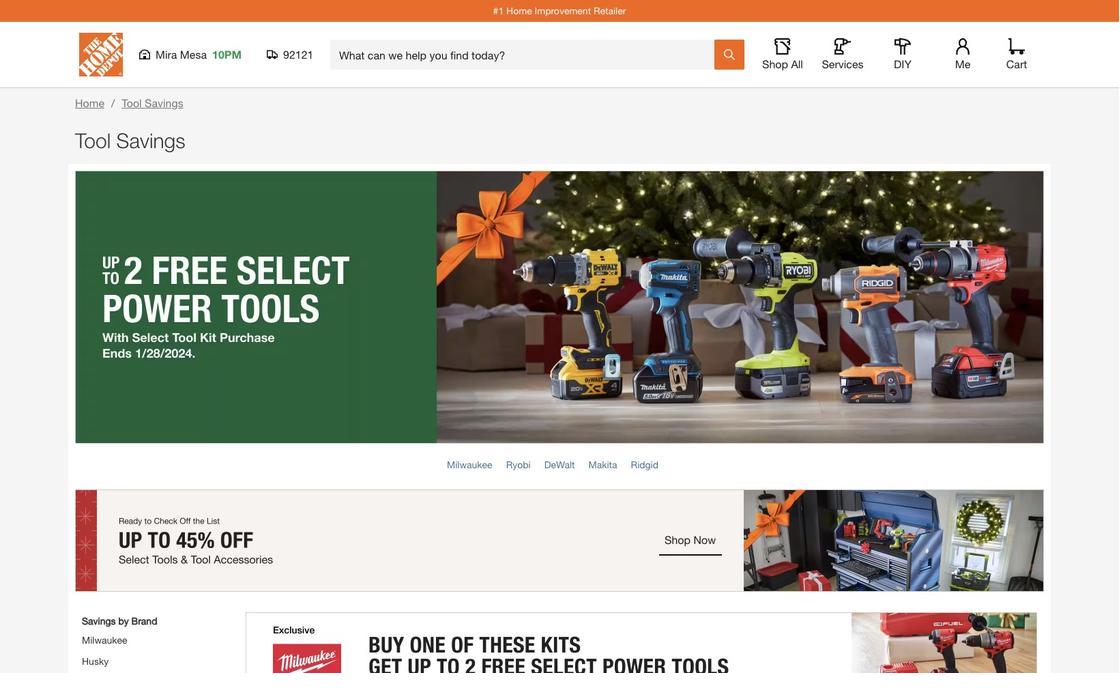 Task type: vqa. For each thing, say whether or not it's contained in the screenshot.
all
yes



Task type: locate. For each thing, give the bounding box(es) containing it.
ryobi
[[506, 459, 531, 470]]

husky link
[[82, 656, 109, 667]]

milwaukee
[[447, 459, 493, 470], [82, 634, 127, 646]]

makita link
[[589, 459, 618, 470]]

tool savings down tool savings link
[[75, 128, 186, 152]]

0 horizontal spatial milwaukee link
[[82, 634, 127, 646]]

tool right home "link" at the top left of page
[[122, 96, 142, 109]]

92121
[[283, 48, 314, 61]]

1 vertical spatial tool savings
[[75, 128, 186, 152]]

home right #1
[[507, 5, 532, 16]]

tool
[[122, 96, 142, 109], [75, 128, 111, 152]]

1 vertical spatial savings
[[116, 128, 186, 152]]

savings down tool savings link
[[116, 128, 186, 152]]

mira mesa 10pm
[[156, 48, 242, 61]]

savings
[[145, 96, 183, 109], [116, 128, 186, 152], [82, 615, 116, 627]]

1 vertical spatial tool
[[75, 128, 111, 152]]

10pm
[[212, 48, 242, 61]]

improvement
[[535, 5, 591, 16]]

1 vertical spatial home
[[75, 96, 104, 109]]

milwaukee link left ryobi link on the bottom left of page
[[447, 459, 493, 470]]

#1
[[493, 5, 504, 16]]

0 horizontal spatial milwaukee
[[82, 634, 127, 646]]

savings down mira
[[145, 96, 183, 109]]

milwaukee up husky link
[[82, 634, 127, 646]]

0 vertical spatial tool savings
[[122, 96, 183, 109]]

1 horizontal spatial milwaukee link
[[447, 459, 493, 470]]

milwaukee left ryobi link on the bottom left of page
[[447, 459, 493, 470]]

0 vertical spatial milwaukee link
[[447, 459, 493, 470]]

0 vertical spatial milwaukee
[[447, 459, 493, 470]]

services
[[822, 57, 864, 70]]

1 horizontal spatial home
[[507, 5, 532, 16]]

the home depot logo image
[[79, 33, 123, 76]]

savings left "by" on the left of the page
[[82, 615, 116, 627]]

mira
[[156, 48, 177, 61]]

milwaukee for husky
[[82, 634, 127, 646]]

1 horizontal spatial tool
[[122, 96, 142, 109]]

milwaukee link
[[447, 459, 493, 470], [82, 634, 127, 646]]

brand
[[132, 615, 157, 627]]

milwaukee link for ryobi
[[447, 459, 493, 470]]

2 vertical spatial savings
[[82, 615, 116, 627]]

1 vertical spatial milwaukee
[[82, 634, 127, 646]]

me button
[[942, 38, 985, 71]]

milwaukee for ryobi
[[447, 459, 493, 470]]

0 horizontal spatial tool
[[75, 128, 111, 152]]

tool savings
[[122, 96, 183, 109], [75, 128, 186, 152]]

1 horizontal spatial milwaukee
[[447, 459, 493, 470]]

milwaukee link for husky
[[82, 634, 127, 646]]

milwaukee link up husky link
[[82, 634, 127, 646]]

home link
[[75, 96, 104, 109]]

milwaukee. buy one of these kits get up to 2 free select power tools up to $398 value. ends 1/28/2024. image
[[246, 613, 1038, 673]]

tool savings link
[[122, 96, 183, 109]]

tool down home "link" at the top left of page
[[75, 128, 111, 152]]

ridgid
[[631, 459, 659, 470]]

tool savings down mira
[[122, 96, 183, 109]]

home
[[507, 5, 532, 16], [75, 96, 104, 109]]

0 horizontal spatial home
[[75, 96, 104, 109]]

1 vertical spatial milwaukee link
[[82, 634, 127, 646]]

home down the home depot logo
[[75, 96, 104, 109]]



Task type: describe. For each thing, give the bounding box(es) containing it.
What can we help you find today? search field
[[339, 40, 714, 69]]

0 vertical spatial savings
[[145, 96, 183, 109]]

0 vertical spatial home
[[507, 5, 532, 16]]

diy
[[895, 57, 912, 70]]

dewalt link
[[545, 459, 575, 470]]

by
[[118, 615, 129, 627]]

shop
[[763, 57, 789, 70]]

all
[[792, 57, 804, 70]]

cart link
[[1002, 38, 1032, 71]]

savings by brand
[[82, 615, 157, 627]]

services button
[[821, 38, 865, 71]]

me
[[956, 57, 971, 70]]

dewalt
[[545, 459, 575, 470]]

ridgid link
[[631, 459, 659, 470]]

shop all
[[763, 57, 804, 70]]

mesa
[[180, 48, 207, 61]]

makita
[[589, 459, 618, 470]]

retailer
[[594, 5, 626, 16]]

up to 2 free select power tools with select tool kit purchase. ends 1/28/2024. image
[[75, 171, 1045, 444]]

ready to check off the list. up to 45% off select tools & tool accessories. shop now image
[[75, 490, 1045, 592]]

92121 button
[[267, 48, 314, 61]]

#1 home improvement retailer
[[493, 5, 626, 16]]

cart
[[1007, 57, 1028, 70]]

ryobi link
[[506, 459, 531, 470]]

shop all button
[[761, 38, 805, 71]]

0 vertical spatial tool
[[122, 96, 142, 109]]

husky
[[82, 656, 109, 667]]

diy button
[[882, 38, 925, 71]]



